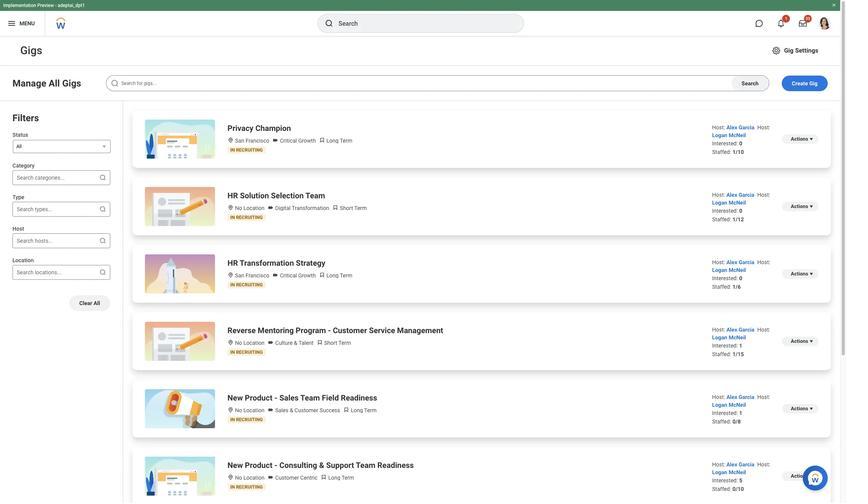 Task type: describe. For each thing, give the bounding box(es) containing it.
service
[[369, 326, 395, 335]]

in recruiting for privacy champion
[[230, 147, 263, 153]]

types...
[[35, 206, 52, 212]]

customer centric
[[274, 475, 318, 481]]

critical growth for transformation
[[279, 272, 316, 279]]

1 for reverse mentoring program - customer service management
[[740, 343, 743, 349]]

filters
[[12, 113, 39, 124]]

manage
[[12, 78, 46, 89]]

& for program
[[294, 340, 297, 346]]

critical growth for champion
[[279, 138, 316, 144]]

garcia inside host: alex garcia host: logan mcneil interested: 0 staffed: 1/6
[[739, 259, 755, 265]]

new product - sales team field readiness
[[228, 393, 377, 403]]

actions for -
[[791, 338, 809, 344]]

staffed: for consulting
[[713, 486, 732, 492]]

no location for hr solution selection team
[[234, 205, 265, 211]]

create
[[792, 80, 808, 86]]

0 vertical spatial customer
[[333, 326, 367, 335]]

long term for privacy champion
[[325, 138, 353, 144]]

reverse mentoring program - customer service management
[[228, 326, 443, 335]]

3 alex garcia button from the top
[[727, 259, 756, 265]]

in recruiting for hr solution selection team
[[230, 215, 263, 220]]

1 actions from the top
[[791, 136, 809, 142]]

long for new product - sales team field readiness
[[351, 407, 363, 414]]

reverse mentoring program - customer service management link
[[228, 325, 443, 336]]

interested: for sales
[[713, 410, 738, 416]]

alex for team
[[727, 192, 738, 198]]

search image for search locations...
[[99, 269, 107, 276]]

menu banner
[[0, 0, 841, 36]]

staffed: inside host: alex garcia host: logan mcneil interested: 0 staffed: 1/10
[[713, 149, 732, 155]]

consulting
[[280, 461, 317, 470]]

growth for champion
[[298, 138, 316, 144]]

location image for hr transformation strategy
[[228, 272, 234, 278]]

host: alex garcia host: logan mcneil interested: 5 staffed: 0/10
[[713, 461, 771, 492]]

privacy champion
[[228, 124, 291, 133]]

hr transformation strategy
[[228, 258, 326, 268]]

status element for privacy champion
[[230, 147, 263, 153]]

1/6
[[733, 284, 741, 290]]

reverse
[[228, 326, 256, 335]]

profile logan mcneil image
[[819, 17, 831, 31]]

status element for new product - consulting & support team readiness
[[230, 484, 263, 490]]

location for new product - sales team field readiness
[[244, 407, 265, 414]]

adeptai_dpt1
[[58, 3, 85, 8]]

alex garcia button for team
[[727, 192, 756, 198]]

in recruiting for new product - consulting & support team readiness
[[230, 484, 263, 490]]

alex garcia button for -
[[727, 327, 756, 333]]

search image for search types...
[[99, 205, 107, 213]]

sales & customer success
[[274, 407, 340, 414]]

solution
[[240, 191, 269, 200]]

interested: inside host: alex garcia host: logan mcneil interested: 0 staffed: 1/10
[[713, 140, 738, 147]]

mentoring
[[258, 326, 294, 335]]

1/10
[[733, 149, 744, 155]]

host: alex garcia host: logan mcneil interested: 0 staffed: 1/6
[[713, 259, 771, 290]]

privacy champion link
[[228, 123, 291, 134]]

centric
[[300, 475, 318, 481]]

garcia for consulting
[[739, 461, 755, 468]]

0 for strategy
[[740, 275, 743, 281]]

status element for hr transformation strategy
[[230, 282, 263, 288]]

growth for transformation
[[298, 272, 316, 279]]

term for new product - consulting & support team readiness
[[342, 475, 354, 481]]

2 vertical spatial &
[[319, 461, 324, 470]]

notifications large image
[[778, 19, 785, 27]]

hr solution selection team
[[228, 191, 325, 200]]

alex for sales
[[727, 394, 738, 400]]

2 vertical spatial team
[[356, 461, 376, 470]]

- right program
[[328, 326, 331, 335]]

type
[[12, 194, 24, 200]]

new product - sales team field readiness link
[[228, 392, 377, 403]]

caret down image for hr transformation strategy
[[809, 271, 815, 277]]

manage all gigs
[[12, 78, 81, 89]]

short for team
[[340, 205, 353, 211]]

1 vertical spatial readiness
[[378, 461, 414, 470]]

francisco for transformation
[[246, 272, 269, 279]]

search image for search categories...
[[99, 174, 107, 182]]

1/12
[[733, 216, 744, 223]]

long term for hr transformation strategy
[[325, 272, 353, 279]]

in for hr transformation strategy
[[230, 282, 235, 288]]

new for new product - sales team field readiness
[[228, 393, 243, 403]]

gear image
[[772, 46, 781, 55]]

product for consulting
[[245, 461, 273, 470]]

interested: for consulting
[[713, 477, 738, 484]]

in for new product - sales team field readiness
[[230, 417, 235, 423]]

alex inside host: alex garcia host: logan mcneil interested: 0 staffed: 1/6
[[727, 259, 738, 265]]

logan mcneil button for team
[[713, 200, 746, 206]]

critical for champion
[[280, 138, 297, 144]]

garcia for team
[[739, 192, 755, 198]]

no for new product - sales team field readiness
[[235, 407, 242, 414]]

logan mcneil button for sales
[[713, 402, 746, 408]]

staffed: for sales
[[713, 419, 732, 425]]

no for new product - consulting & support team readiness
[[235, 475, 242, 481]]

short term for team
[[339, 205, 367, 211]]

success
[[320, 407, 340, 414]]

san francisco for champion
[[234, 138, 269, 144]]

management
[[397, 326, 443, 335]]

clear all button
[[69, 295, 110, 311]]

long term for new product - sales team field readiness
[[350, 407, 377, 414]]

implementation preview -   adeptai_dpt1
[[3, 3, 85, 8]]

san for hr
[[235, 272, 244, 279]]

gig settings button
[[769, 43, 822, 58]]

tag image for product
[[268, 474, 274, 481]]

0/8
[[733, 419, 741, 425]]

categories...
[[35, 175, 65, 181]]

digital transformation
[[274, 205, 329, 211]]

new for new product - consulting & support team readiness
[[228, 461, 243, 470]]

status
[[12, 132, 28, 138]]

search locations...
[[17, 269, 61, 276]]

search types...
[[17, 206, 52, 212]]

actions for team
[[791, 203, 809, 209]]

staffed: inside host: alex garcia host: logan mcneil interested: 0 staffed: 1/6
[[713, 284, 732, 290]]

& for -
[[290, 407, 293, 414]]

2 vertical spatial customer
[[275, 475, 299, 481]]

3 actions from the top
[[791, 271, 809, 277]]

new product - consulting & support team readiness link
[[228, 460, 414, 471]]

francisco for champion
[[246, 138, 269, 144]]

san francisco for transformation
[[234, 272, 269, 279]]

host: alex garcia host: logan mcneil interested: 1 staffed: 0/8
[[713, 394, 771, 425]]

host: alex garcia host: logan mcneil interested: 0 staffed: 1/12
[[713, 192, 771, 223]]

short for -
[[324, 340, 337, 346]]

no location for reverse mentoring program - customer service management
[[234, 340, 265, 346]]

- for adeptai_dpt1
[[55, 3, 57, 8]]

clear all
[[79, 300, 100, 306]]

1 alex garcia button from the top
[[727, 124, 756, 131]]

in for reverse mentoring program - customer service management
[[230, 350, 235, 355]]

new product - consulting & support team readiness
[[228, 461, 414, 470]]

in for hr solution selection team
[[230, 215, 235, 220]]

media mylearning image for team
[[343, 407, 350, 413]]

culture & talent
[[274, 340, 314, 346]]

culture
[[275, 340, 293, 346]]

critical for transformation
[[280, 272, 297, 279]]

3 logan mcneil button from the top
[[713, 267, 746, 273]]

tag image for mentoring
[[268, 339, 274, 346]]

alex garcia button for sales
[[727, 394, 756, 400]]

no for reverse mentoring program - customer service management
[[235, 340, 242, 346]]

alex garcia button for consulting
[[727, 461, 756, 468]]

program
[[296, 326, 326, 335]]

gig settings
[[785, 47, 819, 54]]

all button
[[13, 140, 111, 153]]

support
[[326, 461, 354, 470]]

33
[[806, 16, 811, 21]]

5
[[740, 477, 743, 484]]

search for search hosts...
[[17, 238, 34, 244]]

search for search categories...
[[17, 175, 34, 181]]

justify image
[[7, 19, 16, 28]]

hr solution selection team link
[[228, 190, 325, 201]]

hr transformation strategy link
[[228, 258, 326, 269]]

mcneil inside host: alex garcia host: logan mcneil interested: 0 staffed: 1/10
[[729, 132, 746, 138]]

status element for new product - sales team field readiness
[[230, 417, 263, 423]]

category
[[12, 163, 35, 169]]

actions for consulting
[[791, 473, 809, 479]]

locations...
[[35, 269, 61, 276]]

search categories...
[[17, 175, 65, 181]]

recruiting for privacy champion
[[236, 147, 263, 153]]



Task type: vqa. For each thing, say whether or not it's contained in the screenshot.


Task type: locate. For each thing, give the bounding box(es) containing it.
alex
[[727, 124, 738, 131], [727, 192, 738, 198], [727, 259, 738, 265], [727, 327, 738, 333], [727, 394, 738, 400], [727, 461, 738, 468]]

2 hr from the top
[[228, 258, 238, 268]]

interested: up 1/6
[[713, 275, 738, 281]]

1 logan mcneil button from the top
[[713, 132, 746, 138]]

search
[[742, 80, 759, 86], [17, 175, 34, 181], [17, 206, 34, 212], [17, 238, 34, 244], [17, 269, 34, 276]]

2 recruiting from the top
[[236, 215, 263, 220]]

all inside popup button
[[16, 144, 22, 149]]

all right clear
[[94, 300, 100, 306]]

interested: up the 1/15
[[713, 343, 738, 349]]

garcia
[[739, 124, 755, 131], [739, 192, 755, 198], [739, 259, 755, 265], [739, 327, 755, 333], [739, 394, 755, 400], [739, 461, 755, 468]]

0 vertical spatial readiness
[[341, 393, 377, 403]]

media mylearning image
[[319, 137, 325, 143], [333, 205, 339, 211]]

all left gigs
[[49, 78, 60, 89]]

long term for new product - consulting & support team readiness
[[327, 475, 354, 481]]

new
[[228, 393, 243, 403], [228, 461, 243, 470]]

3 in from the top
[[230, 282, 235, 288]]

2 vertical spatial caret down image
[[809, 406, 815, 412]]

location for reverse mentoring program - customer service management
[[244, 340, 265, 346]]

search button
[[732, 76, 769, 91]]

alex garcia button up 1/12 at the top
[[727, 192, 756, 198]]

mcneil inside host: alex garcia host: logan mcneil interested: 0 staffed: 1/12
[[729, 200, 746, 206]]

staffed: left 1/6
[[713, 284, 732, 290]]

2 interested: from the top
[[713, 208, 738, 214]]

gig
[[785, 47, 794, 54], [810, 80, 818, 86]]

2 vertical spatial 1
[[740, 410, 743, 416]]

tag image down hr transformation strategy
[[273, 272, 279, 278]]

location for hr solution selection team
[[244, 205, 265, 211]]

staffed: inside host: alex garcia host: logan mcneil interested: 1 staffed: 0/8
[[713, 419, 732, 425]]

alex up 1/10
[[727, 124, 738, 131]]

logan inside host: alex garcia host: logan mcneil interested: 0 staffed: 1/12
[[713, 200, 728, 206]]

staffed: for -
[[713, 351, 732, 357]]

critical down hr transformation strategy
[[280, 272, 297, 279]]

1 inside host: alex garcia host: logan mcneil interested: 1 staffed: 0/8
[[740, 410, 743, 416]]

san francisco down "privacy champion" link
[[234, 138, 269, 144]]

host
[[12, 226, 24, 232]]

location image for new product - sales team field readiness
[[228, 407, 234, 413]]

1 critical from the top
[[280, 138, 297, 144]]

1 staffed: from the top
[[713, 149, 732, 155]]

transformation for hr
[[240, 258, 294, 268]]

0 vertical spatial san
[[235, 138, 244, 144]]

media mylearning image right success
[[343, 407, 350, 413]]

0 vertical spatial actions button
[[783, 202, 819, 211]]

hr
[[228, 191, 238, 200], [228, 258, 238, 268]]

logan inside host: alex garcia host: logan mcneil interested: 1 staffed: 1/15
[[713, 334, 728, 341]]

short term
[[339, 205, 367, 211], [323, 340, 351, 346]]

1 interested: from the top
[[713, 140, 738, 147]]

search image inside menu 'banner'
[[325, 19, 334, 28]]

san down privacy
[[235, 138, 244, 144]]

actions button
[[783, 202, 819, 211], [783, 472, 819, 481]]

1 san from the top
[[235, 138, 244, 144]]

interested: for -
[[713, 343, 738, 349]]

0 vertical spatial critical
[[280, 138, 297, 144]]

- for consulting
[[275, 461, 278, 470]]

1 horizontal spatial all
[[49, 78, 60, 89]]

sales up sales & customer success
[[280, 393, 299, 403]]

privacy
[[228, 124, 254, 133]]

location image down privacy
[[228, 137, 234, 143]]

0 vertical spatial hr
[[228, 191, 238, 200]]

- left consulting
[[275, 461, 278, 470]]

francisco down hr transformation strategy
[[246, 272, 269, 279]]

0 vertical spatial caret down image
[[809, 136, 815, 142]]

gig inside button
[[810, 80, 818, 86]]

search for search
[[742, 80, 759, 86]]

4 interested: from the top
[[713, 343, 738, 349]]

5 alex from the top
[[727, 394, 738, 400]]

gig inside popup button
[[785, 47, 794, 54]]

transformation for digital
[[292, 205, 329, 211]]

staffed: left 1/10
[[713, 149, 732, 155]]

staffed: left 1/12 at the top
[[713, 216, 732, 223]]

san
[[235, 138, 244, 144], [235, 272, 244, 279]]

mcneil up "0/8"
[[729, 402, 746, 408]]

settings
[[796, 47, 819, 54]]

1 garcia from the top
[[739, 124, 755, 131]]

1 vertical spatial 0
[[740, 208, 743, 214]]

&
[[294, 340, 297, 346], [290, 407, 293, 414], [319, 461, 324, 470]]

0 up 1/6
[[740, 275, 743, 281]]

in for privacy champion
[[230, 147, 235, 153]]

alex garcia button
[[727, 124, 756, 131], [727, 192, 756, 198], [727, 259, 756, 265], [727, 327, 756, 333], [727, 394, 756, 400], [727, 461, 756, 468]]

1 vertical spatial san
[[235, 272, 244, 279]]

6 status element from the top
[[230, 484, 263, 490]]

0 horizontal spatial &
[[290, 407, 293, 414]]

staffed: inside host: alex garcia host: logan mcneil interested: 1 staffed: 1/15
[[713, 351, 732, 357]]

actions button for hr solution selection team
[[783, 202, 819, 211]]

0 vertical spatial transformation
[[292, 205, 329, 211]]

- inside menu 'banner'
[[55, 3, 57, 8]]

recruiting for new product - sales team field readiness
[[236, 417, 263, 423]]

1 growth from the top
[[298, 138, 316, 144]]

0 vertical spatial gig
[[785, 47, 794, 54]]

location image
[[228, 137, 234, 143], [228, 339, 234, 346]]

1 vertical spatial product
[[245, 461, 273, 470]]

1 horizontal spatial short
[[340, 205, 353, 211]]

francisco
[[246, 138, 269, 144], [246, 272, 269, 279]]

caret down image for sales
[[809, 406, 815, 412]]

1 horizontal spatial &
[[294, 340, 297, 346]]

6 actions from the top
[[791, 473, 809, 479]]

create gig button
[[782, 75, 828, 91]]

1 vertical spatial tag image
[[268, 474, 274, 481]]

media mylearning image down the new product - consulting & support team readiness
[[321, 474, 327, 481]]

actions button for new product - consulting & support team readiness
[[783, 472, 819, 481]]

media mylearning image right talent
[[317, 339, 323, 346]]

1 vertical spatial gig
[[810, 80, 818, 86]]

inbox large image
[[799, 19, 807, 27]]

garcia up the 1/15
[[739, 327, 755, 333]]

1 inside host: alex garcia host: logan mcneil interested: 1 staffed: 1/15
[[740, 343, 743, 349]]

alex up 1/12 at the top
[[727, 192, 738, 198]]

location for new product - consulting & support team readiness
[[244, 475, 265, 481]]

3 caret down image from the top
[[809, 406, 815, 412]]

1 vertical spatial new
[[228, 461, 243, 470]]

caret down image
[[809, 136, 815, 142], [809, 203, 815, 210], [809, 406, 815, 412]]

actions for sales
[[791, 406, 809, 412]]

mcneil inside host: alex garcia host: logan mcneil interested: 0 staffed: 1/6
[[729, 267, 746, 273]]

media mylearning image
[[319, 272, 325, 278], [317, 339, 323, 346], [343, 407, 350, 413], [321, 474, 327, 481]]

caret down image for team
[[809, 203, 815, 210]]

logan mcneil button up 1/6
[[713, 267, 746, 273]]

1 vertical spatial actions button
[[783, 472, 819, 481]]

alex garcia button up 1/6
[[727, 259, 756, 265]]

alex up the 1/15
[[727, 327, 738, 333]]

critical
[[280, 138, 297, 144], [280, 272, 297, 279]]

champion
[[256, 124, 291, 133]]

0 for selection
[[740, 208, 743, 214]]

in
[[230, 147, 235, 153], [230, 215, 235, 220], [230, 282, 235, 288], [230, 350, 235, 355], [230, 417, 235, 423], [230, 484, 235, 490]]

search image for search text field
[[110, 79, 120, 88]]

garcia inside host: alex garcia host: logan mcneil interested: 0 staffed: 1/10
[[739, 124, 755, 131]]

hr for hr solution selection team
[[228, 191, 238, 200]]

2 location image from the top
[[228, 272, 234, 278]]

alex garcia button up 5
[[727, 461, 756, 468]]

1 vertical spatial media mylearning image
[[333, 205, 339, 211]]

interested: for team
[[713, 208, 738, 214]]

logan for consulting
[[713, 469, 728, 476]]

5 logan mcneil button from the top
[[713, 402, 746, 408]]

1 hr from the top
[[228, 191, 238, 200]]

location image for new product - consulting & support team readiness
[[228, 474, 234, 481]]

alex inside host: alex garcia host: logan mcneil interested: 1 staffed: 1/15
[[727, 327, 738, 333]]

0 vertical spatial new
[[228, 393, 243, 403]]

location image for reverse
[[228, 339, 234, 346]]

1 francisco from the top
[[246, 138, 269, 144]]

1 vertical spatial sales
[[275, 407, 289, 414]]

1 vertical spatial caret down image
[[809, 203, 815, 210]]

long
[[327, 138, 339, 144], [327, 272, 339, 279], [351, 407, 363, 414], [328, 475, 341, 481]]

4 staffed: from the top
[[713, 351, 732, 357]]

tag image
[[268, 205, 274, 211], [273, 272, 279, 278], [268, 339, 274, 346], [268, 407, 274, 413]]

garcia inside host: alex garcia host: logan mcneil interested: 5 staffed: 0/10
[[739, 461, 755, 468]]

logan mcneil button up 5
[[713, 469, 746, 476]]

media mylearning image for privacy champion
[[319, 137, 325, 143]]

1 actions button from the top
[[783, 202, 819, 211]]

1 vertical spatial customer
[[295, 407, 318, 414]]

1 up the 1/15
[[740, 343, 743, 349]]

alex inside host: alex garcia host: logan mcneil interested: 5 staffed: 0/10
[[727, 461, 738, 468]]

actions button for strategy
[[783, 269, 819, 279]]

gig right gear image
[[785, 47, 794, 54]]

0 inside host: alex garcia host: logan mcneil interested: 0 staffed: 1/6
[[740, 275, 743, 281]]

customer down consulting
[[275, 475, 299, 481]]

close environment banner image
[[832, 3, 837, 7]]

2 in from the top
[[230, 215, 235, 220]]

growth
[[298, 138, 316, 144], [298, 272, 316, 279]]

actions button for -
[[783, 404, 819, 414]]

1 vertical spatial 1
[[740, 343, 743, 349]]

2 critical from the top
[[280, 272, 297, 279]]

garcia up "0/8"
[[739, 394, 755, 400]]

caret down image inside actions popup button
[[809, 203, 815, 210]]

interested:
[[713, 140, 738, 147], [713, 208, 738, 214], [713, 275, 738, 281], [713, 343, 738, 349], [713, 410, 738, 416], [713, 477, 738, 484]]

2 caret down image from the top
[[809, 338, 815, 345]]

logan inside host: alex garcia host: logan mcneil interested: 0 staffed: 1/6
[[713, 267, 728, 273]]

0 vertical spatial critical growth
[[279, 138, 316, 144]]

3 search image from the top
[[99, 237, 107, 245]]

digital
[[275, 205, 291, 211]]

interested: up "0/10"
[[713, 477, 738, 484]]

& down new product - sales team field readiness link
[[290, 407, 293, 414]]

staffed: inside host: alex garcia host: logan mcneil interested: 0 staffed: 1/12
[[713, 216, 732, 223]]

3 interested: from the top
[[713, 275, 738, 281]]

logan for sales
[[713, 402, 728, 408]]

interested: inside host: alex garcia host: logan mcneil interested: 0 staffed: 1/12
[[713, 208, 738, 214]]

talent
[[299, 340, 314, 346]]

4 alex garcia button from the top
[[727, 327, 756, 333]]

search hosts...
[[17, 238, 53, 244]]

staffed: left "0/10"
[[713, 486, 732, 492]]

2 garcia from the top
[[739, 192, 755, 198]]

0 vertical spatial all
[[49, 78, 60, 89]]

staffed: for team
[[713, 216, 732, 223]]

0 inside host: alex garcia host: logan mcneil interested: 0 staffed: 1/12
[[740, 208, 743, 214]]

2 horizontal spatial all
[[94, 300, 100, 306]]

1 vertical spatial francisco
[[246, 272, 269, 279]]

6 in from the top
[[230, 484, 235, 490]]

search image
[[325, 19, 334, 28], [110, 79, 120, 88]]

1 caret down image from the top
[[809, 136, 815, 142]]

alex up 1/6
[[727, 259, 738, 265]]

1 horizontal spatial gig
[[810, 80, 818, 86]]

garcia inside host: alex garcia host: logan mcneil interested: 0 staffed: 1/12
[[739, 192, 755, 198]]

0 horizontal spatial gig
[[785, 47, 794, 54]]

2 mcneil from the top
[[729, 200, 746, 206]]

2 location image from the top
[[228, 339, 234, 346]]

4 location image from the top
[[228, 474, 234, 481]]

logan inside host: alex garcia host: logan mcneil interested: 0 staffed: 1/10
[[713, 132, 728, 138]]

garcia up 1/10
[[739, 124, 755, 131]]

logan mcneil button up 1/12 at the top
[[713, 200, 746, 206]]

0 vertical spatial location image
[[228, 137, 234, 143]]

term for new product - sales team field readiness
[[364, 407, 377, 414]]

mcneil for consulting
[[729, 469, 746, 476]]

tag image for transformation
[[273, 272, 279, 278]]

1 horizontal spatial search image
[[325, 19, 334, 28]]

1 vertical spatial short
[[324, 340, 337, 346]]

0 horizontal spatial media mylearning image
[[319, 137, 325, 143]]

no location for new product - sales team field readiness
[[234, 407, 265, 414]]

san down hr transformation strategy
[[235, 272, 244, 279]]

1 vertical spatial san francisco
[[234, 272, 269, 279]]

no for hr solution selection team
[[235, 205, 242, 211]]

1 caret down image from the top
[[809, 271, 815, 277]]

6 in recruiting from the top
[[230, 484, 263, 490]]

logan mcneil button up "0/8"
[[713, 402, 746, 408]]

location image
[[228, 205, 234, 211], [228, 272, 234, 278], [228, 407, 234, 413], [228, 474, 234, 481]]

2 san from the top
[[235, 272, 244, 279]]

0 vertical spatial &
[[294, 340, 297, 346]]

5 logan from the top
[[713, 402, 728, 408]]

1 vertical spatial location image
[[228, 339, 234, 346]]

0 vertical spatial caret down image
[[809, 271, 815, 277]]

- for sales
[[275, 393, 278, 403]]

staffed:
[[713, 149, 732, 155], [713, 216, 732, 223], [713, 284, 732, 290], [713, 351, 732, 357], [713, 419, 732, 425], [713, 486, 732, 492]]

1 logan from the top
[[713, 132, 728, 138]]

4 mcneil from the top
[[729, 334, 746, 341]]

1 0 from the top
[[740, 140, 743, 147]]

6 logan from the top
[[713, 469, 728, 476]]

product
[[245, 393, 273, 403], [245, 461, 273, 470]]

2 logan from the top
[[713, 200, 728, 206]]

garcia inside host: alex garcia host: logan mcneil interested: 1 staffed: 0/8
[[739, 394, 755, 400]]

status element for reverse mentoring program - customer service management
[[230, 350, 263, 355]]

2 vertical spatial 0
[[740, 275, 743, 281]]

logan mcneil button for -
[[713, 334, 746, 341]]

interested: inside host: alex garcia host: logan mcneil interested: 1 staffed: 0/8
[[713, 410, 738, 416]]

logan mcneil button
[[713, 132, 746, 138], [713, 200, 746, 206], [713, 267, 746, 273], [713, 334, 746, 341], [713, 402, 746, 408], [713, 469, 746, 476]]

5 interested: from the top
[[713, 410, 738, 416]]

long term
[[325, 138, 353, 144], [325, 272, 353, 279], [350, 407, 377, 414], [327, 475, 354, 481]]

1 vertical spatial caret down image
[[809, 338, 815, 345]]

alex inside host: alex garcia host: logan mcneil interested: 0 staffed: 1/10
[[727, 124, 738, 131]]

6 alex from the top
[[727, 461, 738, 468]]

actions
[[791, 136, 809, 142], [791, 203, 809, 209], [791, 271, 809, 277], [791, 338, 809, 344], [791, 406, 809, 412], [791, 473, 809, 479]]

garcia for -
[[739, 327, 755, 333]]

list containing privacy champion
[[123, 101, 841, 503]]

media mylearning image down 'strategy' at the left of page
[[319, 272, 325, 278]]

tag image down champion
[[273, 137, 279, 143]]

no location
[[234, 205, 265, 211], [234, 340, 265, 346], [234, 407, 265, 414], [234, 475, 265, 481]]

logan mcneil button for consulting
[[713, 469, 746, 476]]

host: alex garcia host: logan mcneil interested: 0 staffed: 1/10
[[713, 124, 771, 155]]

3 0 from the top
[[740, 275, 743, 281]]

alex garcia button up "0/8"
[[727, 394, 756, 400]]

field
[[322, 393, 339, 403]]

1 inside button
[[785, 16, 788, 21]]

tag image for champion
[[273, 137, 279, 143]]

alex inside host: alex garcia host: logan mcneil interested: 0 staffed: 1/12
[[727, 192, 738, 198]]

mcneil up 1/10
[[729, 132, 746, 138]]

0 vertical spatial growth
[[298, 138, 316, 144]]

sales down new product - sales team field readiness
[[275, 407, 289, 414]]

in recruiting
[[230, 147, 263, 153], [230, 215, 263, 220], [230, 282, 263, 288], [230, 350, 263, 355], [230, 417, 263, 423], [230, 484, 263, 490]]

create gig
[[792, 80, 818, 86]]

garcia inside host: alex garcia host: logan mcneil interested: 1 staffed: 1/15
[[739, 327, 755, 333]]

critical down champion
[[280, 138, 297, 144]]

0 vertical spatial search image
[[325, 19, 334, 28]]

2 critical growth from the top
[[279, 272, 316, 279]]

4 recruiting from the top
[[236, 350, 263, 355]]

1 right 'notifications large' image
[[785, 16, 788, 21]]

5 alex garcia button from the top
[[727, 394, 756, 400]]

location image for privacy
[[228, 137, 234, 143]]

status element
[[230, 147, 263, 153], [230, 215, 263, 220], [230, 282, 263, 288], [230, 350, 263, 355], [230, 417, 263, 423], [230, 484, 263, 490]]

1 no location from the top
[[234, 205, 265, 211]]

term for privacy champion
[[340, 138, 353, 144]]

0 inside host: alex garcia host: logan mcneil interested: 0 staffed: 1/10
[[740, 140, 743, 147]]

mcneil up 5
[[729, 469, 746, 476]]

staffed: left the 1/15
[[713, 351, 732, 357]]

garcia up 5
[[739, 461, 755, 468]]

location
[[244, 205, 265, 211], [12, 257, 34, 264], [244, 340, 265, 346], [244, 407, 265, 414], [244, 475, 265, 481]]

mcneil
[[729, 132, 746, 138], [729, 200, 746, 206], [729, 267, 746, 273], [729, 334, 746, 341], [729, 402, 746, 408], [729, 469, 746, 476]]

media mylearning image for customer
[[317, 339, 323, 346]]

5 in recruiting from the top
[[230, 417, 263, 423]]

francisco down "privacy champion" link
[[246, 138, 269, 144]]

alex garcia button up 1/10
[[727, 124, 756, 131]]

2 vertical spatial all
[[94, 300, 100, 306]]

2 caret down image from the top
[[809, 203, 815, 210]]

interested: up 1/10
[[713, 140, 738, 147]]

4 actions from the top
[[791, 338, 809, 344]]

1 location image from the top
[[228, 137, 234, 143]]

strategy
[[296, 258, 326, 268]]

clear
[[79, 300, 92, 306]]

0 horizontal spatial search image
[[110, 79, 120, 88]]

1 for new product - sales team field readiness
[[740, 410, 743, 416]]

0 vertical spatial francisco
[[246, 138, 269, 144]]

alex up "0/10"
[[727, 461, 738, 468]]

1 actions button from the top
[[783, 134, 819, 144]]

transformation
[[292, 205, 329, 211], [240, 258, 294, 268]]

- up sales & customer success
[[275, 393, 278, 403]]

no
[[235, 205, 242, 211], [235, 340, 242, 346], [235, 407, 242, 414], [235, 475, 242, 481]]

0 vertical spatial media mylearning image
[[319, 137, 325, 143]]

menu
[[19, 20, 35, 26]]

1 vertical spatial search image
[[110, 79, 120, 88]]

logan mcneil button up 1/10
[[713, 132, 746, 138]]

recruiting for new product - consulting & support team readiness
[[236, 484, 263, 490]]

1 vertical spatial critical growth
[[279, 272, 316, 279]]

6 alex garcia button from the top
[[727, 461, 756, 468]]

3 logan from the top
[[713, 267, 728, 273]]

mcneil inside host: alex garcia host: logan mcneil interested: 1 staffed: 0/8
[[729, 402, 746, 408]]

staffed: left "0/8"
[[713, 419, 732, 425]]

critical growth down 'strategy' at the left of page
[[279, 272, 316, 279]]

team up digital transformation
[[306, 191, 325, 200]]

3 no location from the top
[[234, 407, 265, 414]]

6 logan mcneil button from the top
[[713, 469, 746, 476]]

3 location image from the top
[[228, 407, 234, 413]]

logan for team
[[713, 200, 728, 206]]

1 no from the top
[[235, 205, 242, 211]]

1 button
[[773, 15, 790, 32]]

all down status
[[16, 144, 22, 149]]

host: alex garcia host: logan mcneil interested: 1 staffed: 1/15
[[713, 327, 771, 357]]

0 vertical spatial 1
[[785, 16, 788, 21]]

all inside button
[[94, 300, 100, 306]]

2 alex garcia button from the top
[[727, 192, 756, 198]]

tag image left centric
[[268, 474, 274, 481]]

product for sales
[[245, 393, 273, 403]]

1
[[785, 16, 788, 21], [740, 343, 743, 349], [740, 410, 743, 416]]

1 up "0/8"
[[740, 410, 743, 416]]

search image
[[99, 174, 107, 182], [99, 205, 107, 213], [99, 237, 107, 245], [99, 269, 107, 276]]

alex for -
[[727, 327, 738, 333]]

alex up "0/8"
[[727, 394, 738, 400]]

2 growth from the top
[[298, 272, 316, 279]]

implementation
[[3, 3, 36, 8]]

0 vertical spatial short term
[[339, 205, 367, 211]]

list
[[123, 101, 841, 503]]

Search text field
[[106, 75, 770, 91]]

1 vertical spatial short term
[[323, 340, 351, 346]]

0 vertical spatial tag image
[[273, 137, 279, 143]]

0/10
[[733, 486, 744, 492]]

critical growth down champion
[[279, 138, 316, 144]]

interested: up "0/8"
[[713, 410, 738, 416]]

garcia up 1/12 at the top
[[739, 192, 755, 198]]

0 vertical spatial product
[[245, 393, 273, 403]]

33 button
[[795, 15, 812, 32]]

tag image down mentoring
[[268, 339, 274, 346]]

3 alex from the top
[[727, 259, 738, 265]]

short term for -
[[323, 340, 351, 346]]

- right preview on the left top of page
[[55, 3, 57, 8]]

2 search image from the top
[[99, 205, 107, 213]]

3 garcia from the top
[[739, 259, 755, 265]]

1 new from the top
[[228, 393, 243, 403]]

0 up 1/10
[[740, 140, 743, 147]]

location image down the reverse
[[228, 339, 234, 346]]

selection
[[271, 191, 304, 200]]

2 logan mcneil button from the top
[[713, 200, 746, 206]]

4 status element from the top
[[230, 350, 263, 355]]

1 recruiting from the top
[[236, 147, 263, 153]]

0 horizontal spatial all
[[16, 144, 22, 149]]

& left talent
[[294, 340, 297, 346]]

interested: inside host: alex garcia host: logan mcneil interested: 1 staffed: 1/15
[[713, 343, 738, 349]]

mcneil for sales
[[729, 402, 746, 408]]

2 status element from the top
[[230, 215, 263, 220]]

san for privacy
[[235, 138, 244, 144]]

caret down image for reverse mentoring program - customer service management
[[809, 338, 815, 345]]

0 up 1/12 at the top
[[740, 208, 743, 214]]

customer
[[333, 326, 367, 335], [295, 407, 318, 414], [275, 475, 299, 481]]

customer left service
[[333, 326, 367, 335]]

gig right the create
[[810, 80, 818, 86]]

search image for search workday search field
[[325, 19, 334, 28]]

Search Workday  search field
[[339, 15, 508, 32]]

in recruiting for new product - sales team field readiness
[[230, 417, 263, 423]]

2 francisco from the top
[[246, 272, 269, 279]]

2 san francisco from the top
[[234, 272, 269, 279]]

1 vertical spatial hr
[[228, 258, 238, 268]]

4 garcia from the top
[[739, 327, 755, 333]]

term
[[340, 138, 353, 144], [354, 205, 367, 211], [340, 272, 353, 279], [339, 340, 351, 346], [364, 407, 377, 414], [342, 475, 354, 481]]

1 vertical spatial growth
[[298, 272, 316, 279]]

-
[[55, 3, 57, 8], [328, 326, 331, 335], [275, 393, 278, 403], [275, 461, 278, 470]]

team
[[306, 191, 325, 200], [300, 393, 320, 403], [356, 461, 376, 470]]

tag image
[[273, 137, 279, 143], [268, 474, 274, 481]]

tag image left digital
[[268, 205, 274, 211]]

logan inside host: alex garcia host: logan mcneil interested: 1 staffed: 0/8
[[713, 402, 728, 408]]

1 vertical spatial &
[[290, 407, 293, 414]]

interested: inside host: alex garcia host: logan mcneil interested: 5 staffed: 0/10
[[713, 477, 738, 484]]

0 vertical spatial short
[[340, 205, 353, 211]]

media mylearning image for hr solution selection team
[[333, 205, 339, 211]]

alex garcia button up the 1/15
[[727, 327, 756, 333]]

long for new product - consulting & support team readiness
[[328, 475, 341, 481]]

2 new from the top
[[228, 461, 243, 470]]

search for search locations...
[[17, 269, 34, 276]]

recruiting for hr solution selection team
[[236, 215, 263, 220]]

2 actions button from the top
[[783, 472, 819, 481]]

4 alex from the top
[[727, 327, 738, 333]]

san francisco down hr transformation strategy
[[234, 272, 269, 279]]

4 actions button from the top
[[783, 404, 819, 414]]

5 staffed: from the top
[[713, 419, 732, 425]]

interested: inside host: alex garcia host: logan mcneil interested: 0 staffed: 1/6
[[713, 275, 738, 281]]

2 0 from the top
[[740, 208, 743, 214]]

mcneil up the 1/15
[[729, 334, 746, 341]]

caret down image
[[809, 271, 815, 277], [809, 338, 815, 345]]

1 horizontal spatial media mylearning image
[[333, 205, 339, 211]]

logan inside host: alex garcia host: logan mcneil interested: 5 staffed: 0/10
[[713, 469, 728, 476]]

4 in recruiting from the top
[[230, 350, 263, 355]]

3 staffed: from the top
[[713, 284, 732, 290]]

in recruiting for hr transformation strategy
[[230, 282, 263, 288]]

mcneil up 1/12 at the top
[[729, 200, 746, 206]]

hosts...
[[35, 238, 53, 244]]

all for clear
[[94, 300, 100, 306]]

2 no from the top
[[235, 340, 242, 346]]

customer down new product - sales team field readiness link
[[295, 407, 318, 414]]

2 staffed: from the top
[[713, 216, 732, 223]]

1/15
[[733, 351, 744, 357]]

& left support
[[319, 461, 324, 470]]

1 alex from the top
[[727, 124, 738, 131]]

4 search image from the top
[[99, 269, 107, 276]]

2 alex from the top
[[727, 192, 738, 198]]

no location for new product - consulting & support team readiness
[[234, 475, 265, 481]]

1 vertical spatial team
[[300, 393, 320, 403]]

2 no location from the top
[[234, 340, 265, 346]]

interested: up 1/12 at the top
[[713, 208, 738, 214]]

2 horizontal spatial &
[[319, 461, 324, 470]]

all
[[49, 78, 60, 89], [16, 144, 22, 149], [94, 300, 100, 306]]

mcneil inside host: alex garcia host: logan mcneil interested: 5 staffed: 0/10
[[729, 469, 746, 476]]

status element for hr solution selection team
[[230, 215, 263, 220]]

0 horizontal spatial short
[[324, 340, 337, 346]]

logan mcneil button up the 1/15
[[713, 334, 746, 341]]

term for hr transformation strategy
[[340, 272, 353, 279]]

0 vertical spatial sales
[[280, 393, 299, 403]]

team right support
[[356, 461, 376, 470]]

actions button for program
[[783, 337, 819, 346]]

staffed: inside host: alex garcia host: logan mcneil interested: 5 staffed: 0/10
[[713, 486, 732, 492]]

mcneil for -
[[729, 334, 746, 341]]

actions button
[[783, 134, 819, 144], [783, 269, 819, 279], [783, 337, 819, 346], [783, 404, 819, 414]]

mcneil inside host: alex garcia host: logan mcneil interested: 1 staffed: 1/15
[[729, 334, 746, 341]]

alex inside host: alex garcia host: logan mcneil interested: 1 staffed: 0/8
[[727, 394, 738, 400]]

0 vertical spatial 0
[[740, 140, 743, 147]]

2 product from the top
[[245, 461, 273, 470]]

gigs
[[62, 78, 81, 89]]

5 recruiting from the top
[[236, 417, 263, 423]]

term for hr solution selection team
[[354, 205, 367, 211]]

0 vertical spatial team
[[306, 191, 325, 200]]

short
[[340, 205, 353, 211], [324, 340, 337, 346]]

6 interested: from the top
[[713, 477, 738, 484]]

1 vertical spatial all
[[16, 144, 22, 149]]

0 vertical spatial san francisco
[[234, 138, 269, 144]]

preview
[[37, 3, 54, 8]]

sales
[[280, 393, 299, 403], [275, 407, 289, 414]]

garcia up 1/6
[[739, 259, 755, 265]]

6 recruiting from the top
[[236, 484, 263, 490]]

1 vertical spatial transformation
[[240, 258, 294, 268]]

3 in recruiting from the top
[[230, 282, 263, 288]]

1 vertical spatial critical
[[280, 272, 297, 279]]

mcneil up 1/6
[[729, 267, 746, 273]]

3 mcneil from the top
[[729, 267, 746, 273]]

menu button
[[0, 11, 45, 36]]

2 in recruiting from the top
[[230, 215, 263, 220]]

search inside "button"
[[742, 80, 759, 86]]

tag image down new product - sales team field readiness
[[268, 407, 274, 413]]

recruiting
[[236, 147, 263, 153], [236, 215, 263, 220], [236, 282, 263, 288], [236, 350, 263, 355], [236, 417, 263, 423], [236, 484, 263, 490]]

logan for -
[[713, 334, 728, 341]]

6 mcneil from the top
[[729, 469, 746, 476]]

1 san francisco from the top
[[234, 138, 269, 144]]

location image for hr solution selection team
[[228, 205, 234, 211]]

team up sales & customer success
[[300, 393, 320, 403]]



